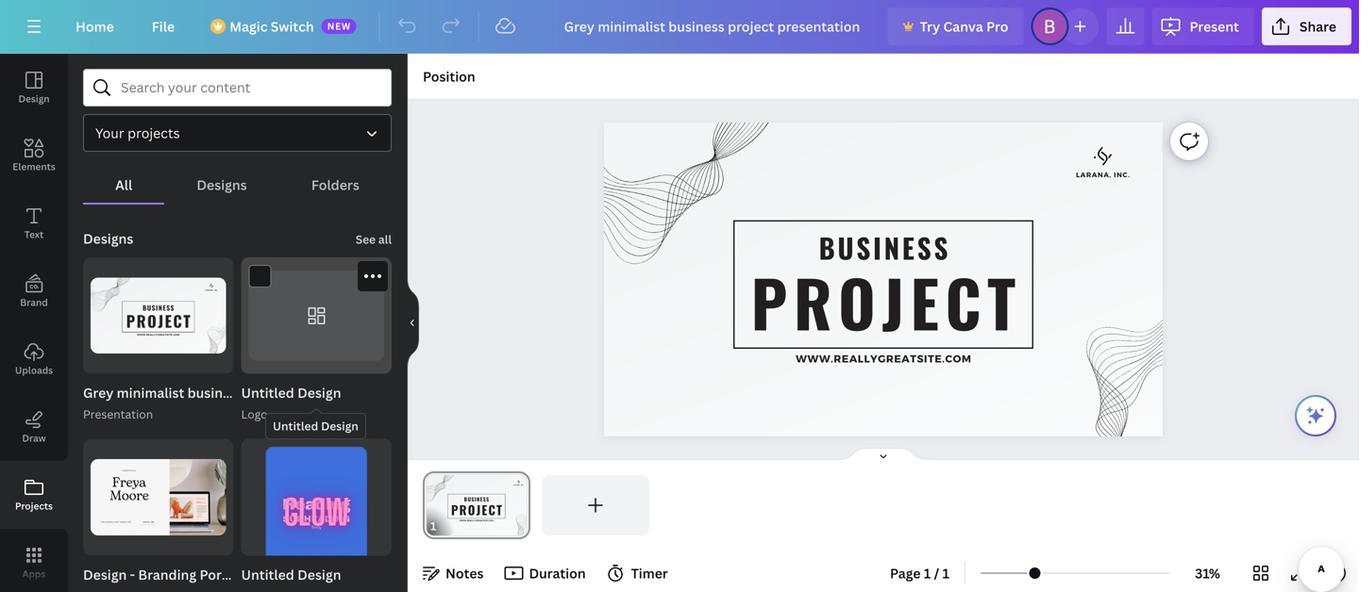 Task type: vqa. For each thing, say whether or not it's contained in the screenshot.
Weekly button
no



Task type: locate. For each thing, give the bounding box(es) containing it.
position
[[423, 67, 476, 85]]

1 left the of
[[352, 538, 357, 551]]

designs down all
[[83, 230, 133, 248]]

draw button
[[0, 394, 68, 462]]

project up www.reallygreatsite.com
[[751, 255, 1022, 349]]

group for design
[[241, 258, 392, 374]]

hide pages image
[[838, 447, 929, 463]]

project inside grey minimalist business project presentation presentation
[[247, 384, 293, 402]]

1
[[352, 538, 357, 551], [924, 565, 931, 583], [943, 565, 950, 583]]

31%
[[1195, 565, 1221, 583]]

minimalist
[[117, 384, 184, 402]]

1 horizontal spatial designs
[[197, 176, 247, 194]]

group
[[83, 258, 234, 374], [241, 258, 392, 374], [83, 440, 234, 556]]

apps button
[[0, 530, 68, 593]]

grey
[[83, 384, 114, 402]]

home link
[[60, 8, 129, 45]]

presentation
[[83, 407, 153, 423]]

designs inside button
[[197, 176, 247, 194]]

design inside untitled design logo
[[297, 384, 341, 402]]

duration button
[[499, 559, 593, 589]]

2 horizontal spatial 1
[[943, 565, 950, 583]]

group inside grey minimalist business project presentation group
[[83, 258, 234, 374]]

brand
[[20, 296, 48, 309]]

projects
[[128, 124, 180, 142]]

position button
[[415, 61, 483, 92]]

project up "logo" in the left of the page
[[247, 384, 293, 402]]

/
[[934, 565, 940, 583]]

logo
[[241, 407, 268, 423]]

Page title text field
[[445, 517, 452, 536]]

folders button
[[279, 167, 392, 203]]

all
[[378, 232, 392, 247]]

your
[[95, 124, 124, 142]]

1 horizontal spatial project
[[751, 255, 1022, 349]]

1 vertical spatial untitled
[[273, 419, 318, 434]]

1 horizontal spatial 1
[[924, 565, 931, 583]]

page 1 image
[[423, 476, 530, 536]]

1 left '/'
[[924, 565, 931, 583]]

design - branding portfolio website in white  grey  black  light classic minimal style group
[[83, 440, 234, 593]]

uploads
[[15, 364, 53, 377]]

try canva pro
[[920, 17, 1009, 35]]

untitled
[[241, 384, 294, 402], [273, 419, 318, 434], [241, 566, 294, 584]]

project
[[751, 255, 1022, 349], [247, 384, 293, 402]]

uploads button
[[0, 326, 68, 394]]

grey minimalist business project presentation presentation
[[83, 384, 382, 423]]

1 inside 1 of 2 group
[[352, 538, 357, 551]]

untitled design logo
[[241, 384, 341, 423]]

all button
[[83, 167, 165, 203]]

designs
[[197, 176, 247, 194], [83, 230, 133, 248]]

1 right '/'
[[943, 565, 950, 583]]

try
[[920, 17, 940, 35]]

folders
[[311, 176, 360, 194]]

1 vertical spatial designs
[[83, 230, 133, 248]]

file
[[152, 17, 175, 35]]

hide image
[[407, 278, 419, 369]]

Select ownership filter button
[[83, 114, 392, 152]]

Design title text field
[[549, 8, 880, 45]]

0 horizontal spatial 1
[[352, 538, 357, 551]]

design
[[18, 93, 50, 105], [297, 384, 341, 402], [321, 419, 359, 434], [297, 566, 341, 584]]

designs down your projects button
[[197, 176, 247, 194]]

group up the presentation
[[241, 258, 392, 374]]

group up minimalist
[[83, 258, 234, 374]]

0 vertical spatial project
[[751, 255, 1022, 349]]

business
[[819, 227, 951, 268]]

untitled design group
[[241, 258, 392, 424], [241, 440, 392, 593]]

1 vertical spatial untitled design group
[[241, 440, 392, 593]]

of
[[360, 538, 374, 551]]

1 vertical spatial project
[[247, 384, 293, 402]]

see
[[356, 232, 376, 247]]

0 vertical spatial designs
[[197, 176, 247, 194]]

0 vertical spatial untitled design group
[[241, 258, 392, 424]]

duration
[[529, 565, 586, 583]]

inc.
[[1114, 170, 1131, 179]]

untitled design
[[273, 419, 359, 434], [241, 566, 341, 584]]

2 vertical spatial untitled
[[241, 566, 294, 584]]

0 horizontal spatial project
[[247, 384, 293, 402]]

0 horizontal spatial designs
[[83, 230, 133, 248]]

home
[[76, 17, 114, 35]]

group for minimalist
[[83, 258, 234, 374]]

0 vertical spatial untitled
[[241, 384, 294, 402]]

canva
[[944, 17, 983, 35]]



Task type: describe. For each thing, give the bounding box(es) containing it.
2
[[377, 538, 383, 551]]

larana,
[[1076, 170, 1112, 179]]

switch
[[271, 17, 314, 35]]

business
[[187, 384, 244, 402]]

projects button
[[0, 462, 68, 530]]

see all
[[356, 232, 392, 247]]

presentation
[[296, 384, 379, 402]]

try canva pro button
[[888, 8, 1024, 45]]

text
[[24, 228, 44, 241]]

your projects
[[95, 124, 180, 142]]

www.reallygreatsite.com
[[796, 353, 972, 365]]

all
[[115, 176, 132, 194]]

brand button
[[0, 258, 68, 326]]

pro
[[987, 17, 1009, 35]]

apps
[[22, 568, 46, 581]]

share button
[[1262, 8, 1352, 45]]

side panel tab list
[[0, 54, 68, 593]]

2 untitled design group from the top
[[241, 440, 392, 593]]

group down presentation at the bottom left of page
[[83, 440, 234, 556]]

design inside "button"
[[18, 93, 50, 105]]

magic switch
[[230, 17, 314, 35]]

file button
[[137, 8, 190, 45]]

projects
[[15, 500, 53, 513]]

timer button
[[601, 559, 676, 589]]

present button
[[1152, 8, 1254, 45]]

larana, inc.
[[1076, 170, 1131, 179]]

notes
[[446, 565, 484, 583]]

designs button
[[165, 167, 279, 203]]

1 untitled design group from the top
[[241, 258, 392, 424]]

notes button
[[415, 559, 491, 589]]

see all button
[[354, 220, 394, 258]]

31% button
[[1177, 559, 1239, 589]]

new
[[327, 20, 351, 33]]

elements button
[[0, 122, 68, 190]]

untitled inside untitled design logo
[[241, 384, 294, 402]]

1 vertical spatial untitled design
[[241, 566, 341, 584]]

magic
[[230, 17, 268, 35]]

grey minimalist business project presentation group
[[83, 258, 382, 424]]

main menu bar
[[0, 0, 1359, 54]]

canva assistant image
[[1305, 405, 1327, 428]]

page 1 / 1
[[890, 565, 950, 583]]

Search your content search field
[[121, 70, 379, 106]]

1 of 2 group
[[241, 440, 392, 579]]

elements
[[13, 160, 55, 173]]

1 of 2
[[352, 538, 383, 551]]

share
[[1300, 17, 1337, 35]]

present
[[1190, 17, 1239, 35]]

0 vertical spatial untitled design
[[273, 419, 359, 434]]

design button
[[0, 54, 68, 122]]

text button
[[0, 190, 68, 258]]

draw
[[22, 432, 46, 445]]

timer
[[631, 565, 668, 583]]

page
[[890, 565, 921, 583]]



